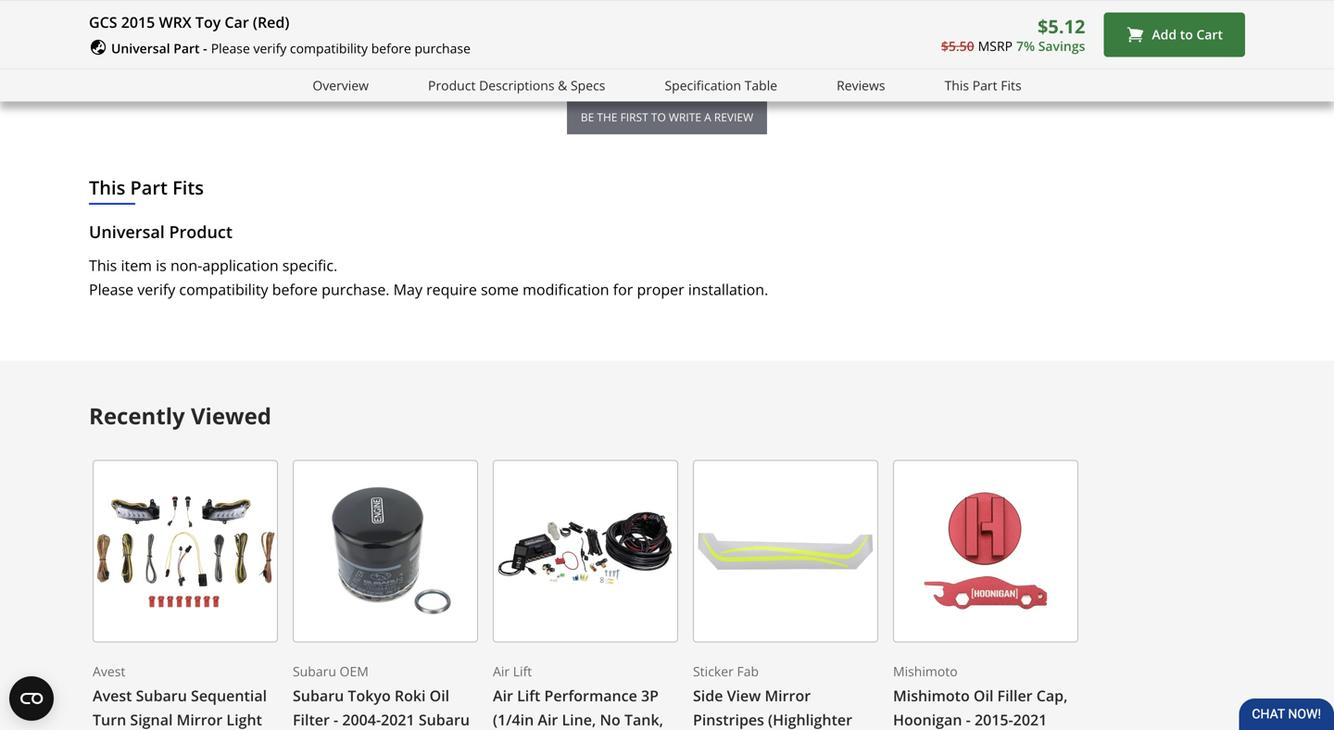 Task type: describe. For each thing, give the bounding box(es) containing it.
filter
[[293, 710, 330, 730]]

is
[[156, 255, 167, 275]]

installation.
[[689, 279, 769, 299]]

gcs 2015 wrx toy car (red)
[[89, 12, 290, 32]]

1 horizontal spatial compatibility
[[290, 39, 368, 57]]

before inside this item is non-application specific. please verify compatibility before purchase. may require some modification for proper installation.
[[272, 279, 318, 299]]

cap,
[[1037, 686, 1068, 706]]

avest avest subaru sequential turn signal mirror ligh
[[93, 663, 267, 730]]

2 avest from the top
[[93, 686, 132, 706]]

signal
[[130, 710, 173, 730]]

1 star image from the left
[[610, 61, 630, 81]]

verify inside this item is non-application specific. please verify compatibility before purchase. may require some modification for proper installation.
[[137, 279, 175, 299]]

specs
[[571, 76, 606, 94]]

add
[[1153, 26, 1177, 43]]

universal product
[[89, 221, 233, 243]]

&
[[558, 76, 568, 94]]

descriptions
[[479, 76, 555, 94]]

(1/4in
[[493, 710, 534, 730]]

mirror inside avest avest subaru sequential turn signal mirror ligh
[[177, 710, 223, 730]]

fab
[[737, 663, 759, 680]]

tokyo
[[348, 686, 391, 706]]

non-
[[171, 255, 202, 275]]

add to cart
[[1153, 26, 1224, 43]]

picture of subaru tokyo roki oil filter - 2004-2021 subaru sti / 2002-2014 wrx image
[[293, 460, 478, 643]]

0 vertical spatial verify
[[253, 39, 287, 57]]

aveav-027-w avest subaru sequential turn signal mirror light (chrome inner) - 2015+ wrx / 2015+ sti / 2014+ forester / 2013+ crosstrek, image
[[93, 460, 278, 643]]

side
[[693, 686, 723, 706]]

sticker
[[693, 663, 734, 680]]

product descriptions & specs
[[428, 76, 606, 94]]

2021
[[381, 710, 415, 730]]

1 vertical spatial this
[[89, 175, 125, 200]]

oem
[[340, 663, 369, 680]]

line,
[[562, 710, 596, 730]]

7%
[[1017, 37, 1036, 55]]

pinstripes
[[693, 710, 765, 730]]

1 horizontal spatial part
[[174, 39, 200, 57]]

may
[[394, 279, 423, 299]]

car
[[225, 12, 249, 32]]

roki
[[395, 686, 426, 706]]

0 vertical spatial lift
[[513, 663, 532, 680]]

subaru for subaru tokyo roki oil filter - 2004-2021 subar
[[293, 686, 344, 706]]

some
[[481, 279, 519, 299]]

oil inside mishimoto mishimoto oil filler cap, hoonigan - 2015-202
[[974, 686, 994, 706]]

mimmmofc-sub-hoonrd mishimoto oil filler cap, hoonigan - 2015+ wrx / 2015+ sti / 2013+ brz, image
[[894, 460, 1079, 643]]

sticker fab side view mirror pinstripes (highlighte
[[693, 663, 868, 730]]

viewed
[[191, 401, 272, 431]]

no
[[600, 710, 621, 730]]

0 vertical spatial product
[[428, 76, 476, 94]]

subaru for avest subaru sequential turn signal mirror ligh
[[136, 686, 187, 706]]

purchase
[[415, 39, 471, 57]]

write
[[669, 109, 702, 125]]

0 horizontal spatial part
[[130, 175, 168, 200]]

table
[[745, 76, 778, 94]]

$5.12
[[1038, 14, 1086, 39]]

sfb15wrxmirpin-hy side view mirror pinstripes - 15+ wrx / sti / 13-17 crosstrek-highlighter yellow, image
[[693, 460, 879, 643]]

review
[[715, 109, 754, 125]]

mirror inside sticker fab side view mirror pinstripes (highlighte
[[765, 686, 811, 706]]

0 horizontal spatial product
[[169, 221, 233, 243]]

2 star image from the left
[[633, 61, 654, 81]]

3 star image from the left
[[657, 61, 678, 81]]

1 avest from the top
[[93, 663, 125, 680]]

1 horizontal spatial fits
[[1001, 76, 1022, 94]]

oil inside subaru oem subaru tokyo roki oil filter - 2004-2021 subar
[[430, 686, 450, 706]]

0 vertical spatial this
[[945, 76, 970, 94]]

star image
[[705, 61, 725, 81]]

first
[[621, 109, 649, 125]]

2004-
[[342, 710, 381, 730]]

0 vertical spatial air
[[493, 663, 510, 680]]

air lift air lift performance 3p (1/4in air line, no tank
[[493, 663, 664, 730]]

overview link
[[313, 75, 369, 96]]

specification table link
[[665, 75, 778, 96]]



Task type: vqa. For each thing, say whether or not it's contained in the screenshot.
Restrictions
no



Task type: locate. For each thing, give the bounding box(es) containing it.
1 vertical spatial lift
[[517, 686, 541, 706]]

0 horizontal spatial please
[[89, 279, 134, 299]]

1 horizontal spatial -
[[334, 710, 339, 730]]

1 mishimoto from the top
[[894, 663, 958, 680]]

1 horizontal spatial oil
[[974, 686, 994, 706]]

(red)
[[253, 12, 290, 32]]

1 vertical spatial fits
[[173, 175, 204, 200]]

star image up first
[[633, 61, 654, 81]]

2 vertical spatial air
[[538, 710, 558, 730]]

-
[[203, 39, 207, 57], [334, 710, 339, 730], [966, 710, 971, 730]]

compatibility
[[290, 39, 368, 57], [179, 279, 268, 299]]

universal
[[111, 39, 170, 57], [89, 221, 165, 243]]

0 vertical spatial mishimoto
[[894, 663, 958, 680]]

recently
[[89, 401, 185, 431]]

subaru up filter
[[293, 686, 344, 706]]

1 vertical spatial verify
[[137, 279, 175, 299]]

avest
[[93, 663, 125, 680], [93, 686, 132, 706]]

this
[[945, 76, 970, 94], [89, 175, 125, 200], [89, 255, 117, 275]]

0 horizontal spatial fits
[[173, 175, 204, 200]]

1 vertical spatial compatibility
[[179, 279, 268, 299]]

1 oil from the left
[[430, 686, 450, 706]]

reviews link
[[837, 75, 886, 96]]

subaru oem subaru tokyo roki oil filter - 2004-2021 subar
[[293, 663, 470, 730]]

oil up 2015-
[[974, 686, 994, 706]]

the
[[597, 109, 618, 125]]

0 vertical spatial part
[[174, 39, 200, 57]]

purchase.
[[322, 279, 390, 299]]

1 horizontal spatial mirror
[[765, 686, 811, 706]]

mishimoto
[[894, 663, 958, 680], [894, 686, 970, 706]]

this inside this item is non-application specific. please verify compatibility before purchase. may require some modification for proper installation.
[[89, 255, 117, 275]]

2 vertical spatial part
[[130, 175, 168, 200]]

gcs
[[89, 12, 117, 32]]

to right first
[[652, 109, 666, 125]]

- down toy
[[203, 39, 207, 57]]

0 horizontal spatial to
[[652, 109, 666, 125]]

be the first to write a review
[[581, 109, 754, 125]]

1 vertical spatial this part fits
[[89, 175, 204, 200]]

1 horizontal spatial product
[[428, 76, 476, 94]]

this part fits up universal product
[[89, 175, 204, 200]]

subaru inside avest avest subaru sequential turn signal mirror ligh
[[136, 686, 187, 706]]

before down specific.
[[272, 279, 318, 299]]

be the first to write a review button
[[567, 100, 768, 134]]

4 star image from the left
[[681, 61, 701, 81]]

0 horizontal spatial this part fits
[[89, 175, 204, 200]]

star image left star icon
[[681, 61, 701, 81]]

item
[[121, 255, 152, 275]]

1 vertical spatial to
[[652, 109, 666, 125]]

specification
[[665, 76, 742, 94]]

subaru left oem
[[293, 663, 336, 680]]

oil right roki
[[430, 686, 450, 706]]

add to cart button
[[1104, 12, 1246, 57]]

a
[[705, 109, 712, 125]]

1 horizontal spatial please
[[211, 39, 250, 57]]

oil
[[430, 686, 450, 706], [974, 686, 994, 706]]

universal down 2015
[[111, 39, 170, 57]]

part down msrp on the right of page
[[973, 76, 998, 94]]

0 vertical spatial to
[[1181, 26, 1194, 43]]

view
[[727, 686, 761, 706]]

to
[[1181, 26, 1194, 43], [652, 109, 666, 125]]

product descriptions & specs link
[[428, 75, 606, 96]]

0 vertical spatial this part fits
[[945, 76, 1022, 94]]

mirror
[[765, 686, 811, 706], [177, 710, 223, 730]]

please
[[211, 39, 250, 57], [89, 279, 134, 299]]

product
[[428, 76, 476, 94], [169, 221, 233, 243]]

please down item
[[89, 279, 134, 299]]

part down the "gcs 2015 wrx toy car (red)"
[[174, 39, 200, 57]]

this part fits link
[[945, 75, 1022, 96]]

for
[[613, 279, 633, 299]]

compatibility inside this item is non-application specific. please verify compatibility before purchase. may require some modification for proper installation.
[[179, 279, 268, 299]]

open widget image
[[9, 677, 54, 721]]

1 vertical spatial mirror
[[177, 710, 223, 730]]

universal for universal part - please verify compatibility before purchase
[[111, 39, 170, 57]]

2015-
[[975, 710, 1014, 730]]

sequential
[[191, 686, 267, 706]]

0 horizontal spatial oil
[[430, 686, 450, 706]]

subaru
[[293, 663, 336, 680], [136, 686, 187, 706], [293, 686, 344, 706]]

1 vertical spatial mishimoto
[[894, 686, 970, 706]]

toy
[[195, 12, 221, 32]]

mirror down the sequential
[[177, 710, 223, 730]]

performance
[[545, 686, 638, 706]]

specific.
[[283, 255, 338, 275]]

0 vertical spatial compatibility
[[290, 39, 368, 57]]

filler
[[998, 686, 1033, 706]]

universal up item
[[89, 221, 165, 243]]

be
[[581, 109, 594, 125]]

- inside mishimoto mishimoto oil filler cap, hoonigan - 2015-202
[[966, 710, 971, 730]]

fits
[[1001, 76, 1022, 94], [173, 175, 204, 200]]

compatibility up "overview"
[[290, 39, 368, 57]]

universal part - please verify compatibility before purchase
[[111, 39, 471, 57]]

alk27680 air lift performance 3p (1/4in air line, no tank, no compressor), image
[[493, 460, 679, 643]]

compatibility down the application
[[179, 279, 268, 299]]

recently viewed
[[89, 401, 272, 431]]

1 vertical spatial part
[[973, 76, 998, 94]]

modification
[[523, 279, 610, 299]]

verify down the is
[[137, 279, 175, 299]]

hoonigan
[[894, 710, 963, 730]]

0 vertical spatial before
[[371, 39, 411, 57]]

product up the non-
[[169, 221, 233, 243]]

1 horizontal spatial to
[[1181, 26, 1194, 43]]

this down $5.50
[[945, 76, 970, 94]]

- right filter
[[334, 710, 339, 730]]

this left item
[[89, 255, 117, 275]]

2 vertical spatial this
[[89, 255, 117, 275]]

this item is non-application specific. please verify compatibility before purchase. may require some modification for proper installation.
[[89, 255, 769, 299]]

product down purchase
[[428, 76, 476, 94]]

1 horizontal spatial this part fits
[[945, 76, 1022, 94]]

star image right specs
[[610, 61, 630, 81]]

1 horizontal spatial verify
[[253, 39, 287, 57]]

0 horizontal spatial -
[[203, 39, 207, 57]]

this up universal product
[[89, 175, 125, 200]]

reviews
[[837, 76, 886, 94]]

1 vertical spatial product
[[169, 221, 233, 243]]

1 vertical spatial before
[[272, 279, 318, 299]]

please down "car"
[[211, 39, 250, 57]]

verify down (red)
[[253, 39, 287, 57]]

before
[[371, 39, 411, 57], [272, 279, 318, 299]]

- left 2015-
[[966, 710, 971, 730]]

0 horizontal spatial mirror
[[177, 710, 223, 730]]

specification table
[[665, 76, 778, 94]]

msrp
[[979, 37, 1013, 55]]

application
[[202, 255, 279, 275]]

tab list
[[98, 0, 259, 14]]

savings
[[1039, 37, 1086, 55]]

0 horizontal spatial compatibility
[[179, 279, 268, 299]]

cart
[[1197, 26, 1224, 43]]

0 horizontal spatial verify
[[137, 279, 175, 299]]

please inside this item is non-application specific. please verify compatibility before purchase. may require some modification for proper installation.
[[89, 279, 134, 299]]

$5.50
[[942, 37, 975, 55]]

require
[[426, 279, 477, 299]]

$5.12 $5.50 msrp 7% savings
[[942, 14, 1086, 55]]

1 vertical spatial please
[[89, 279, 134, 299]]

part up universal product
[[130, 175, 168, 200]]

0 vertical spatial fits
[[1001, 76, 1022, 94]]

0 vertical spatial universal
[[111, 39, 170, 57]]

1 vertical spatial air
[[493, 686, 513, 706]]

wrx
[[159, 12, 192, 32]]

universal for universal product
[[89, 221, 165, 243]]

air
[[493, 663, 510, 680], [493, 686, 513, 706], [538, 710, 558, 730]]

0 vertical spatial mirror
[[765, 686, 811, 706]]

0 vertical spatial please
[[211, 39, 250, 57]]

3p
[[641, 686, 659, 706]]

2 horizontal spatial -
[[966, 710, 971, 730]]

1 vertical spatial avest
[[93, 686, 132, 706]]

proper
[[637, 279, 685, 299]]

- inside subaru oem subaru tokyo roki oil filter - 2004-2021 subar
[[334, 710, 339, 730]]

subaru up signal
[[136, 686, 187, 706]]

turn
[[93, 710, 126, 730]]

fits up universal product
[[173, 175, 204, 200]]

fits down 7%
[[1001, 76, 1022, 94]]

2 mishimoto from the top
[[894, 686, 970, 706]]

1 vertical spatial universal
[[89, 221, 165, 243]]

2015
[[121, 12, 155, 32]]

mishimoto mishimoto oil filler cap, hoonigan - 2015-202
[[894, 663, 1073, 730]]

star image up the be the first to write a review
[[657, 61, 678, 81]]

verify
[[253, 39, 287, 57], [137, 279, 175, 299]]

mirror right view
[[765, 686, 811, 706]]

part
[[174, 39, 200, 57], [973, 76, 998, 94], [130, 175, 168, 200]]

0 vertical spatial avest
[[93, 663, 125, 680]]

this part fits
[[945, 76, 1022, 94], [89, 175, 204, 200]]

2 horizontal spatial part
[[973, 76, 998, 94]]

1 horizontal spatial before
[[371, 39, 411, 57]]

overview
[[313, 76, 369, 94]]

to right the add
[[1181, 26, 1194, 43]]

before left purchase
[[371, 39, 411, 57]]

star image
[[610, 61, 630, 81], [633, 61, 654, 81], [657, 61, 678, 81], [681, 61, 701, 81]]

this part fits down msrp on the right of page
[[945, 76, 1022, 94]]

0 horizontal spatial before
[[272, 279, 318, 299]]

2 oil from the left
[[974, 686, 994, 706]]



